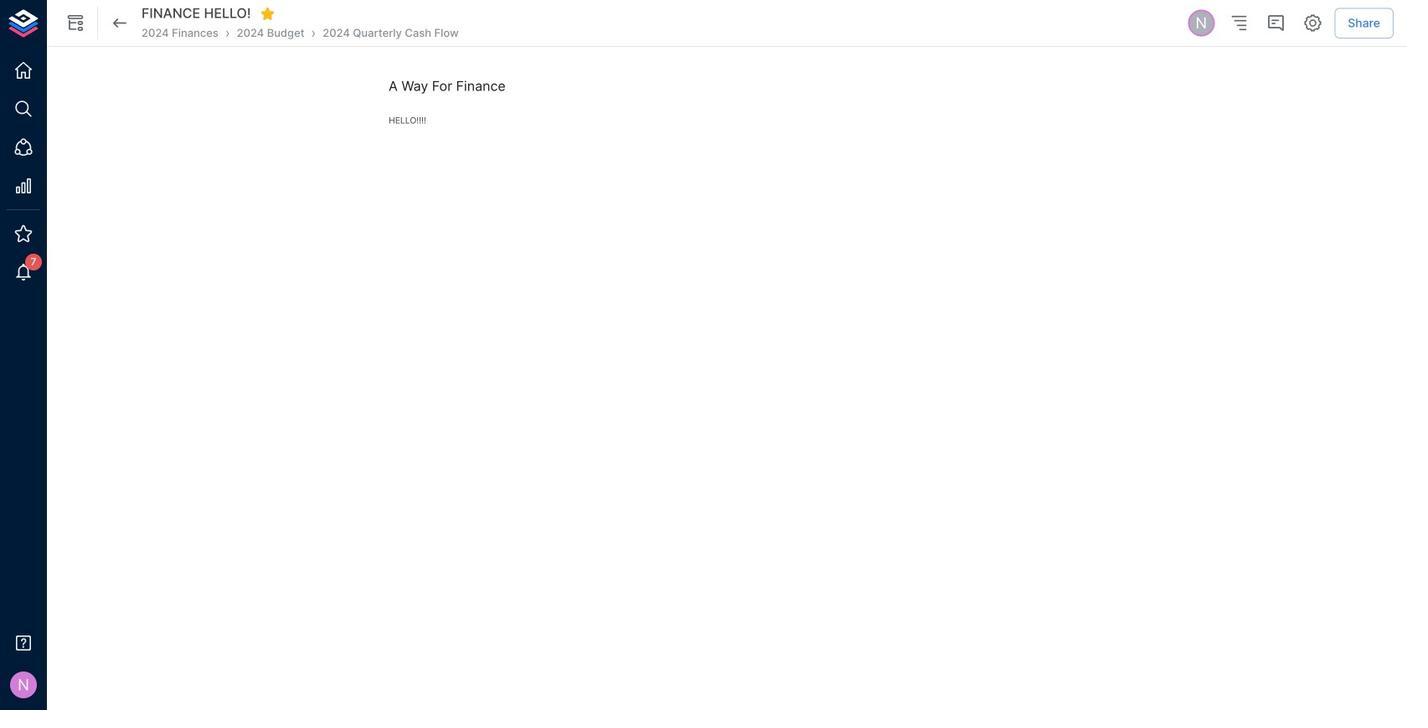 Task type: vqa. For each thing, say whether or not it's contained in the screenshot.
settings Icon
yes



Task type: locate. For each thing, give the bounding box(es) containing it.
show wiki image
[[65, 13, 85, 33]]

settings image
[[1303, 13, 1323, 33]]

go back image
[[110, 13, 130, 33]]



Task type: describe. For each thing, give the bounding box(es) containing it.
remove favorite image
[[260, 6, 275, 21]]

comments image
[[1266, 13, 1286, 33]]

table of contents image
[[1229, 13, 1249, 33]]



